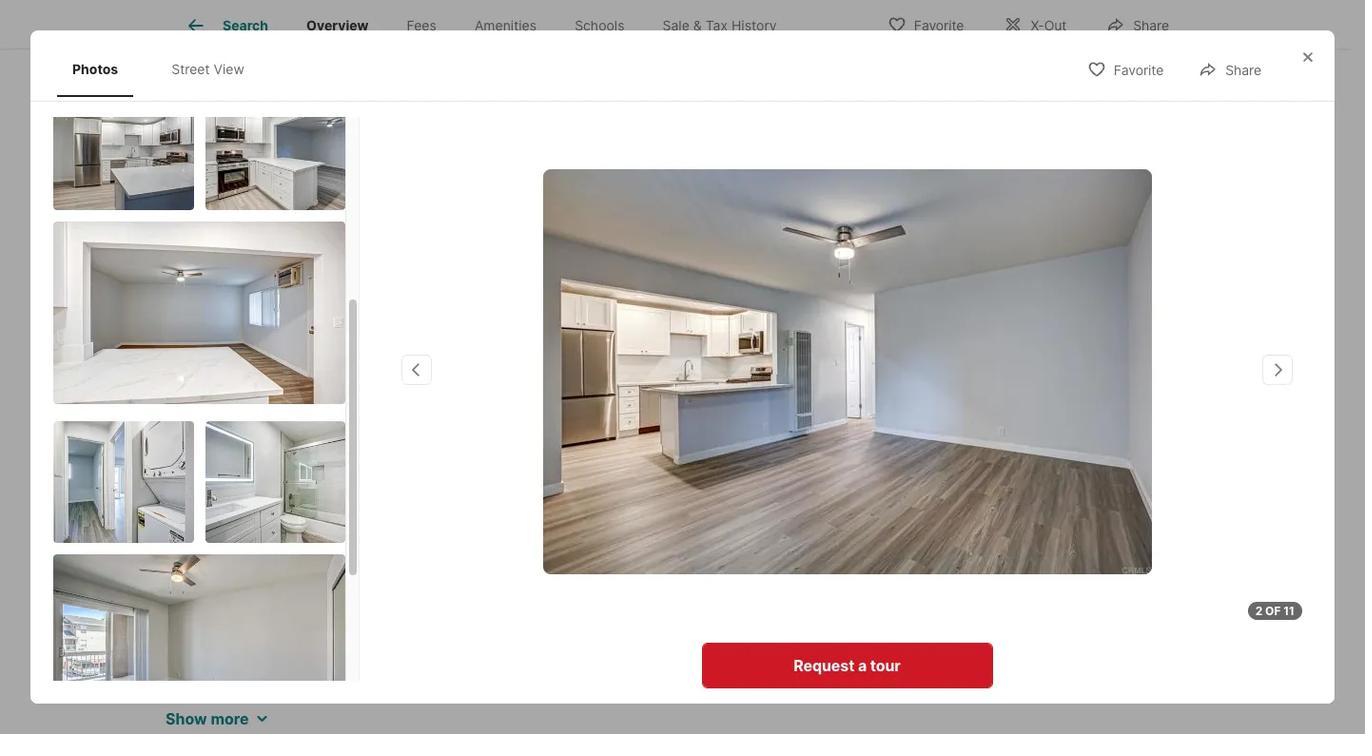 Task type: vqa. For each thing, say whether or not it's contained in the screenshot.
- in the Median Sale Price $1,400,000 -6.4% year-over-year
no



Task type: locate. For each thing, give the bounding box(es) containing it.
0 horizontal spatial ,
[[329, 345, 333, 364]]

unit down contact
[[912, 405, 950, 428]]

1 , from the left
[[329, 345, 333, 364]]

1 vertical spatial street view
[[224, 277, 299, 293]]

street view down search link in the left top of the page
[[172, 61, 245, 77]]

unit for 141 johnston ln unit 9 , san marcos , ca
[[286, 345, 316, 364]]

amazing
[[166, 625, 228, 644]]

favorite button for x-out
[[872, 4, 981, 43]]

0 vertical spatial view
[[214, 61, 245, 77]]

fans
[[769, 694, 799, 713]]

a up the vinyl
[[542, 648, 550, 667]]

request inside dialog
[[794, 657, 855, 676]]

0 horizontal spatial view
[[214, 61, 245, 77]]

elegance
[[785, 625, 851, 644]]

1 horizontal spatial request a tour
[[984, 467, 1092, 486]]

1 vertical spatial favorite
[[1114, 62, 1164, 78]]

0 horizontal spatial with
[[507, 648, 537, 667]]

view down search link in the left top of the page
[[214, 61, 245, 77]]

2 horizontal spatial of
[[1266, 604, 1282, 619]]

0 horizontal spatial in
[[401, 671, 414, 690]]

0 vertical spatial request
[[984, 467, 1045, 486]]

street inside tab
[[172, 61, 210, 77]]

9 down contact
[[955, 405, 967, 428]]

1 horizontal spatial 2
[[1256, 604, 1263, 619]]

street for street view button
[[224, 277, 263, 293]]

in up experience
[[401, 671, 414, 690]]

1 vertical spatial street
[[224, 277, 263, 293]]

yourself
[[679, 625, 736, 644]]

request a tour down elegance
[[794, 657, 901, 676]]

1 horizontal spatial street
[[224, 277, 263, 293]]

1 vertical spatial 141
[[991, 377, 1022, 400]]

1 vertical spatial san
[[519, 625, 547, 644]]

2 vertical spatial unit
[[415, 571, 459, 598]]

1 vertical spatial tour
[[871, 657, 901, 676]]

0 horizontal spatial san
[[337, 345, 364, 364]]

0 vertical spatial of
[[1266, 604, 1282, 619]]

request a tour dialog
[[30, 30, 1335, 735]]

unit
[[286, 345, 316, 364], [912, 405, 950, 428], [415, 571, 459, 598]]

san left marcos
[[337, 345, 364, 364]]

a right by at bottom
[[858, 657, 867, 676]]

0 horizontal spatial 9
[[320, 345, 329, 364]]

141 for 141 johnston ln unit 9 , san marcos , ca
[[166, 345, 189, 364]]

1 horizontal spatial of
[[500, 671, 515, 690]]

0 horizontal spatial request a tour
[[794, 657, 901, 676]]

0 horizontal spatial unit
[[286, 345, 316, 364]]

view inside button
[[266, 277, 299, 293]]

search link
[[185, 14, 268, 37]]

year-
[[538, 694, 576, 713]]

bathroom
[[566, 716, 635, 735]]

contact
[[912, 377, 991, 400]]

tour inside dialog
[[871, 657, 901, 676]]

0 horizontal spatial johnston
[[194, 345, 260, 364]]

/mo
[[244, 381, 286, 407]]

1 vertical spatial share
[[1226, 62, 1262, 78]]

1 horizontal spatial 141
[[237, 571, 273, 598]]

overview tab
[[287, 3, 388, 49]]

round
[[576, 694, 618, 713]]

141
[[166, 345, 189, 364], [991, 377, 1022, 400], [237, 571, 273, 598]]

1 horizontal spatial favorite
[[1114, 62, 1164, 78]]

0 vertical spatial request a tour button
[[912, 454, 1164, 500]]

immerse
[[613, 625, 674, 644]]

san up the vinyl
[[519, 625, 547, 644]]

luxury
[[348, 625, 391, 644]]

dishwasher
[[315, 476, 378, 490]]

share inside 'request a tour' dialog
[[1226, 62, 1262, 78]]

1 horizontal spatial view
[[266, 277, 299, 293]]

image image
[[166, 0, 880, 320], [888, 0, 1186, 132], [53, 88, 194, 210], [205, 88, 346, 210], [888, 140, 1186, 320], [53, 221, 346, 404], [53, 421, 194, 543], [205, 421, 346, 543], [53, 554, 346, 735]]

2 vertical spatial 141
[[237, 571, 273, 598]]

request a tour button inside dialog
[[702, 643, 993, 689]]

ln inside 141 johnston ln unit 9
[[1119, 377, 1142, 400]]

fees tab
[[388, 3, 456, 49]]

141 inside 141 johnston ln unit 9
[[991, 377, 1022, 400]]

0 vertical spatial 2
[[332, 381, 346, 407]]

1 vertical spatial johnston
[[1027, 377, 1115, 400]]

1 horizontal spatial johnston
[[278, 571, 379, 598]]

2 horizontal spatial 141
[[991, 377, 1022, 400]]

photos
[[1109, 277, 1155, 293]]

1 vertical spatial unit
[[912, 405, 950, 428]]

1 vertical spatial 11
[[1284, 604, 1295, 619]]

2 horizontal spatial unit
[[912, 405, 950, 428]]

0 vertical spatial share
[[1134, 17, 1170, 33]]

amazing fully remodeled luxury apartment in the san marcos!   immerse yourself in the elegance of top-tier stainless steel appliances, complete with a dishwasher, perfectly complemented by sleek granite countertops.    revel in the beauty of vinyl wood-style flooring, plush new carpeting, and a designer bathroom.  experience ideal comfort year-round with multiple ceiling fans thoughtfully distributed throughout the apartment.  the bathroom is a true oasis, boasting b
[[166, 625, 855, 735]]

0 horizontal spatial 2
[[332, 381, 346, 407]]

800 sq ft
[[501, 381, 545, 429]]

style
[[603, 671, 637, 690]]

tax
[[706, 17, 728, 34]]

9
[[320, 345, 329, 364], [955, 405, 967, 428], [464, 571, 478, 598]]

tour right by at bottom
[[871, 657, 901, 676]]

map entry image
[[762, 344, 858, 439]]

request a tour button up send a message button
[[912, 454, 1164, 500]]

0 horizontal spatial ln
[[265, 345, 282, 364]]

unit down street view button
[[286, 345, 316, 364]]

0 horizontal spatial tour
[[871, 657, 901, 676]]

street view inside tab
[[172, 61, 245, 77]]

unit up apartment
[[415, 571, 459, 598]]

of
[[1266, 604, 1282, 619], [166, 648, 180, 667], [500, 671, 515, 690]]

2 horizontal spatial johnston
[[1027, 377, 1115, 400]]

, left ca
[[422, 345, 426, 364]]

throughout
[[339, 716, 418, 735]]

boasting
[[747, 716, 810, 735]]

, up 2 beds
[[329, 345, 333, 364]]

141 johnston ln unit 9 image
[[543, 169, 1152, 575]]

view
[[214, 61, 245, 77], [266, 277, 299, 293]]

0 horizontal spatial street
[[172, 61, 210, 77]]

request up the send
[[984, 467, 1045, 486]]

2 vertical spatial johnston
[[278, 571, 379, 598]]

2 , from the left
[[422, 345, 426, 364]]

1 horizontal spatial with
[[622, 694, 653, 713]]

street view
[[172, 61, 245, 77], [224, 277, 299, 293]]

the up the complete on the left bottom of the page
[[492, 625, 515, 644]]

schools
[[575, 17, 625, 34]]

tab list containing search
[[166, 0, 812, 49]]

1 vertical spatial request
[[794, 657, 855, 676]]

1 horizontal spatial favorite button
[[1071, 50, 1181, 89]]

1 vertical spatial with
[[622, 694, 653, 713]]

tab list containing photos
[[53, 42, 279, 97]]

0 horizontal spatial 11
[[1094, 277, 1106, 293]]

tab list for share
[[53, 42, 279, 97]]

ln
[[265, 345, 282, 364], [1119, 377, 1142, 400], [384, 571, 410, 598]]

request a tour up send a message button
[[984, 467, 1092, 486]]

with up the vinyl
[[507, 648, 537, 667]]

0 vertical spatial 11
[[1094, 277, 1106, 293]]

with up is
[[622, 694, 653, 713]]

1 horizontal spatial 9
[[464, 571, 478, 598]]

2 horizontal spatial ln
[[1119, 377, 1142, 400]]

11 inside button
[[1094, 277, 1106, 293]]

0 vertical spatial favorite button
[[872, 4, 981, 43]]

0 vertical spatial favorite
[[915, 17, 965, 33]]

2
[[332, 381, 346, 407], [1256, 604, 1263, 619]]

0 horizontal spatial share
[[1134, 17, 1170, 33]]

view for street view button
[[266, 277, 299, 293]]

2 vertical spatial 9
[[464, 571, 478, 598]]

with
[[507, 648, 537, 667], [622, 694, 653, 713]]

1 vertical spatial ln
[[1119, 377, 1142, 400]]

san
[[337, 345, 364, 364], [519, 625, 547, 644]]

2 horizontal spatial 9
[[955, 405, 967, 428]]

street view up 141 johnston ln unit 9 , san marcos , ca
[[224, 277, 299, 293]]

0 horizontal spatial favorite
[[915, 17, 965, 33]]

0 vertical spatial street view
[[172, 61, 245, 77]]

0 horizontal spatial favorite button
[[872, 4, 981, 43]]

1 vertical spatial 2
[[1256, 604, 1263, 619]]

0 vertical spatial ln
[[265, 345, 282, 364]]

schools tab
[[556, 3, 644, 49]]

0 horizontal spatial 141
[[166, 345, 189, 364]]

a right the send
[[1019, 528, 1028, 547]]

1 horizontal spatial san
[[519, 625, 547, 644]]

1 horizontal spatial in
[[475, 625, 487, 644]]

revel
[[358, 671, 397, 690]]

view inside tab
[[214, 61, 245, 77]]

street inside button
[[224, 277, 263, 293]]

request a tour inside dialog
[[794, 657, 901, 676]]

remodeled
[[266, 625, 343, 644]]

tour up message
[[1061, 467, 1092, 486]]

tab list
[[166, 0, 812, 49], [53, 42, 279, 97]]

1 vertical spatial 9
[[955, 405, 967, 428]]

perfectly
[[644, 648, 709, 667]]

street view inside button
[[224, 277, 299, 293]]

favorite
[[915, 17, 965, 33], [1114, 62, 1164, 78]]

unit for 141 johnston ln unit 9
[[912, 405, 950, 428]]

fully
[[232, 625, 262, 644]]

0 vertical spatial request a tour
[[984, 467, 1092, 486]]

send
[[978, 528, 1016, 547]]

0 vertical spatial with
[[507, 648, 537, 667]]

1 vertical spatial favorite button
[[1071, 50, 1181, 89]]

street up 141 johnston ln unit 9 , san marcos , ca
[[224, 277, 263, 293]]

1 horizontal spatial share
[[1226, 62, 1262, 78]]

view up 141 johnston ln unit 9 , san marcos , ca
[[266, 277, 299, 293]]

1 horizontal spatial tour
[[1061, 467, 1092, 486]]

san inside amazing fully remodeled luxury apartment in the san marcos!   immerse yourself in the elegance of top-tier stainless steel appliances, complete with a dishwasher, perfectly complemented by sleek granite countertops.    revel in the beauty of vinyl wood-style flooring, plush new carpeting, and a designer bathroom.  experience ideal comfort year-round with multiple ceiling fans thoughtfully distributed throughout the apartment.  the bathroom is a true oasis, boasting b
[[519, 625, 547, 644]]

sale
[[663, 17, 690, 34]]

favorite inside 'request a tour' dialog
[[1114, 62, 1164, 78]]

history
[[732, 17, 777, 34]]

street down search link in the left top of the page
[[172, 61, 210, 77]]

9 up apartment
[[464, 571, 478, 598]]

2 vertical spatial ln
[[384, 571, 410, 598]]

request
[[984, 467, 1045, 486], [794, 657, 855, 676]]

1 horizontal spatial ,
[[422, 345, 426, 364]]

2 inside 2 beds
[[332, 381, 346, 407]]

0 vertical spatial unit
[[286, 345, 316, 364]]

in up the complemented
[[741, 625, 753, 644]]

0 vertical spatial 9
[[320, 345, 329, 364]]

9 left marcos
[[320, 345, 329, 364]]

0 vertical spatial 141
[[166, 345, 189, 364]]

0 vertical spatial tour
[[1061, 467, 1092, 486]]

1 vertical spatial view
[[266, 277, 299, 293]]

unit inside 141 johnston ln unit 9
[[912, 405, 950, 428]]

9 inside 141 johnston ln unit 9
[[955, 405, 967, 428]]

1 horizontal spatial 11
[[1284, 604, 1295, 619]]

street
[[172, 61, 210, 77], [224, 277, 263, 293]]

johnston inside 141 johnston ln unit 9
[[1027, 377, 1115, 400]]

11 inside 'request a tour' dialog
[[1284, 604, 1295, 619]]

tab list for x-out
[[166, 0, 812, 49]]

2 inside 'request a tour' dialog
[[1256, 604, 1263, 619]]

in up the complete on the left bottom of the page
[[475, 625, 487, 644]]

1 vertical spatial request a tour
[[794, 657, 901, 676]]

request a tour button up fans
[[702, 643, 993, 689]]

favorite button for share
[[1071, 50, 1181, 89]]

2 vertical spatial of
[[500, 671, 515, 690]]

0 vertical spatial street
[[172, 61, 210, 77]]

1 horizontal spatial request
[[984, 467, 1045, 486]]

tab list inside 'request a tour' dialog
[[53, 42, 279, 97]]

1 vertical spatial request a tour button
[[702, 643, 993, 689]]

in
[[475, 625, 487, 644], [741, 625, 753, 644], [401, 671, 414, 690]]

a right is
[[655, 716, 664, 735]]

share button
[[1091, 4, 1186, 43], [1183, 50, 1278, 89]]

1 vertical spatial of
[[166, 648, 180, 667]]

tour
[[1061, 467, 1092, 486], [871, 657, 901, 676]]

the
[[534, 716, 561, 735]]

0 horizontal spatial request
[[794, 657, 855, 676]]

a
[[1049, 467, 1058, 486], [1019, 528, 1028, 547], [542, 648, 550, 667], [858, 657, 867, 676], [197, 694, 205, 713], [655, 716, 664, 735]]

0 vertical spatial johnston
[[194, 345, 260, 364]]

request down elegance
[[794, 657, 855, 676]]

favorite for share
[[1114, 62, 1164, 78]]



Task type: describe. For each thing, give the bounding box(es) containing it.
x-out button
[[988, 4, 1083, 43]]

x-
[[1031, 17, 1045, 33]]

ft
[[524, 410, 538, 429]]

9 for 141 johnston ln unit 9 , san marcos , ca
[[320, 345, 329, 364]]

tour for the top request a tour button
[[1061, 467, 1092, 486]]

distributed
[[256, 716, 334, 735]]

and
[[166, 694, 193, 713]]

granite
[[207, 671, 258, 690]]

sale & tax history tab
[[644, 3, 796, 49]]

ceiling
[[718, 694, 764, 713]]

vinyl
[[519, 671, 552, 690]]

of inside 'request a tour' dialog
[[1266, 604, 1282, 619]]

800
[[501, 381, 545, 407]]

&
[[694, 17, 702, 34]]

pet
[[177, 476, 195, 490]]

new
[[748, 671, 778, 690]]

designer
[[210, 694, 272, 713]]

out
[[1045, 17, 1067, 33]]

sleek
[[166, 671, 203, 690]]

favorite for x-out
[[915, 17, 965, 33]]

x-out
[[1031, 17, 1067, 33]]

the up the complemented
[[758, 625, 781, 644]]

9 for 141 johnston ln unit 9
[[955, 405, 967, 428]]

oasis,
[[701, 716, 743, 735]]

search
[[223, 17, 268, 34]]

ideal
[[439, 694, 473, 713]]

2 for 2 beds
[[332, 381, 346, 407]]

the up ideal
[[418, 671, 442, 690]]

$2,499
[[166, 381, 244, 407]]

street view for street view button
[[224, 277, 299, 293]]

ln for 141 johnston ln unit 9 , san marcos , ca
[[265, 345, 282, 364]]

wood-
[[556, 671, 603, 690]]

1 horizontal spatial ln
[[384, 571, 410, 598]]

send a message button
[[912, 515, 1164, 561]]

pet friendly
[[177, 476, 241, 490]]

2 for 2 of 11
[[1256, 604, 1263, 619]]

2 beds
[[332, 381, 368, 429]]

11 photos
[[1094, 277, 1155, 293]]

street view button
[[181, 267, 315, 305]]

steel
[[311, 648, 345, 667]]

street for 'tab list' containing photos
[[172, 61, 210, 77]]

photos tab
[[57, 46, 133, 93]]

true
[[668, 716, 697, 735]]

ca
[[430, 345, 452, 364]]

johnston for 141 johnston ln unit 9 , san marcos , ca
[[194, 345, 260, 364]]

marcos
[[369, 345, 422, 364]]

11 photos button
[[1051, 267, 1171, 305]]

view for 'tab list' containing photos
[[214, 61, 245, 77]]

141 johnston ln unit 9
[[912, 377, 1142, 428]]

a up message
[[1049, 467, 1058, 486]]

countertops.
[[262, 671, 354, 690]]

marcos!
[[551, 625, 608, 644]]

the down ideal
[[423, 716, 446, 735]]

flooring,
[[642, 671, 701, 690]]

is
[[640, 716, 651, 735]]

comfort
[[477, 694, 534, 713]]

apartment.
[[451, 716, 530, 735]]

$2,499 /mo price
[[166, 381, 286, 429]]

photos
[[72, 61, 118, 77]]

message
[[1031, 528, 1098, 547]]

street view for 'tab list' containing photos
[[172, 61, 245, 77]]

2 of 11
[[1256, 604, 1295, 619]]

stainless
[[243, 648, 306, 667]]

multiple
[[657, 694, 714, 713]]

2 horizontal spatial in
[[741, 625, 753, 644]]

1 vertical spatial share button
[[1183, 50, 1278, 89]]

send a message
[[978, 528, 1098, 547]]

1 horizontal spatial unit
[[415, 571, 459, 598]]

bathroom.
[[277, 694, 350, 713]]

thoughtfully
[[166, 716, 252, 735]]

ln for 141 johnston ln unit 9
[[1119, 377, 1142, 400]]

a inside dialog
[[858, 657, 867, 676]]

beds
[[332, 410, 368, 429]]

carpeting,
[[782, 671, 855, 690]]

street view tab
[[156, 46, 260, 93]]

plush
[[705, 671, 744, 690]]

tier
[[215, 648, 239, 667]]

friendly
[[198, 476, 241, 490]]

fees
[[407, 17, 437, 34]]

0 vertical spatial san
[[337, 345, 364, 364]]

beauty
[[446, 671, 496, 690]]

1
[[414, 381, 424, 407]]

complete
[[435, 648, 502, 667]]

dishwasher,
[[554, 648, 640, 667]]

sq
[[501, 410, 520, 429]]

experience
[[355, 694, 435, 713]]

tour for request a tour button inside dialog
[[871, 657, 901, 676]]

top-
[[184, 648, 215, 667]]

overview
[[307, 17, 369, 34]]

0 horizontal spatial of
[[166, 648, 180, 667]]

amenities tab
[[456, 3, 556, 49]]

apartment
[[396, 625, 471, 644]]

about 141 johnston ln unit 9
[[166, 571, 478, 598]]

0 vertical spatial share button
[[1091, 4, 1186, 43]]

johnston for 141 johnston ln unit 9
[[1027, 377, 1115, 400]]

a/c
[[268, 476, 288, 490]]

appliances,
[[350, 648, 431, 667]]

141 johnston ln unit 9 , san marcos , ca
[[166, 345, 452, 364]]

complemented
[[713, 648, 821, 667]]

a right and
[[197, 694, 205, 713]]

amenities
[[475, 17, 537, 34]]

about
[[166, 571, 231, 598]]

by
[[825, 648, 843, 667]]

sale & tax history
[[663, 17, 777, 34]]

141 for 141 johnston ln unit 9
[[991, 377, 1022, 400]]

price
[[166, 410, 202, 429]]



